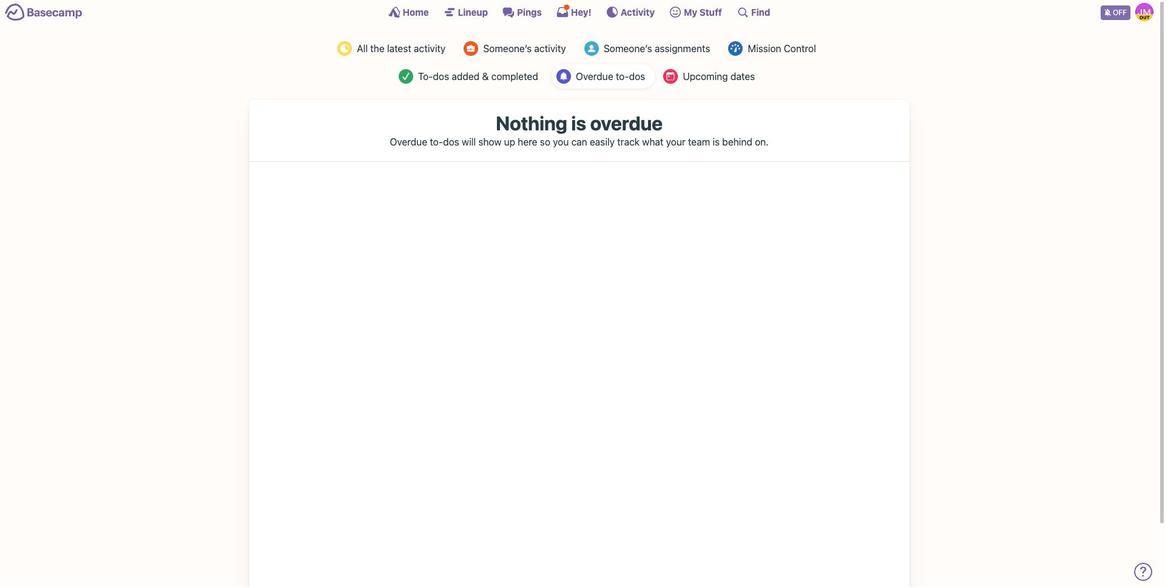 Task type: vqa. For each thing, say whether or not it's contained in the screenshot.
bottommost activity
no



Task type: describe. For each thing, give the bounding box(es) containing it.
keyboard shortcut: ⌘ + / image
[[737, 6, 749, 18]]

event image
[[664, 69, 678, 84]]

activity report image
[[338, 41, 352, 56]]

assignment image
[[584, 41, 599, 56]]

main element
[[0, 0, 1159, 24]]



Task type: locate. For each thing, give the bounding box(es) containing it.
switch accounts image
[[5, 3, 83, 22]]

jer mill image
[[1136, 3, 1154, 21]]

person report image
[[464, 41, 479, 56]]

gauge image
[[729, 41, 743, 56]]

todo image
[[399, 69, 413, 84]]

reminder image
[[557, 69, 571, 84]]



